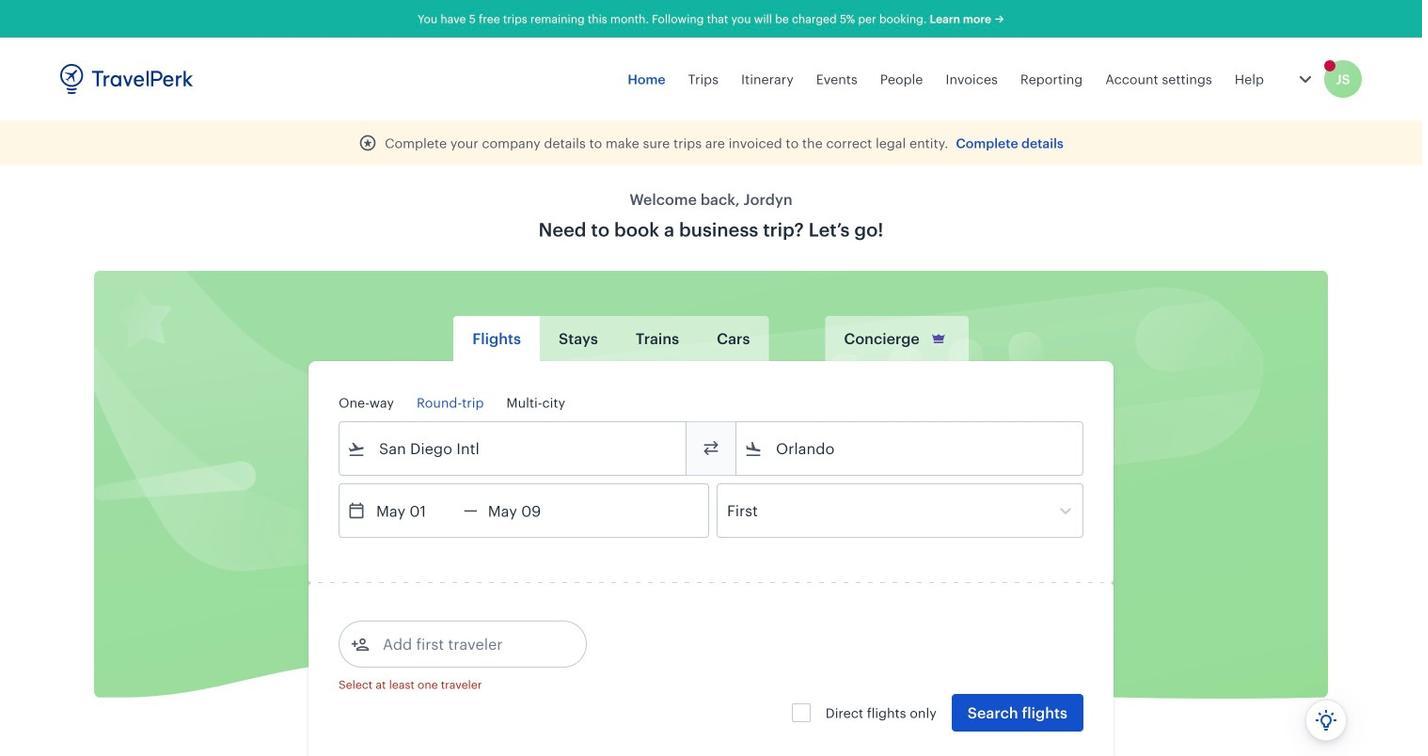 Task type: vqa. For each thing, say whether or not it's contained in the screenshot.
Choose Saturday, April 20, 2024 as your check-in date. It's available. "icon"
no



Task type: describe. For each thing, give the bounding box(es) containing it.
Return text field
[[478, 485, 576, 537]]

Add first traveler search field
[[370, 629, 565, 660]]



Task type: locate. For each thing, give the bounding box(es) containing it.
To search field
[[763, 434, 1058, 464]]

Depart text field
[[366, 485, 464, 537]]

From search field
[[366, 434, 661, 464]]



